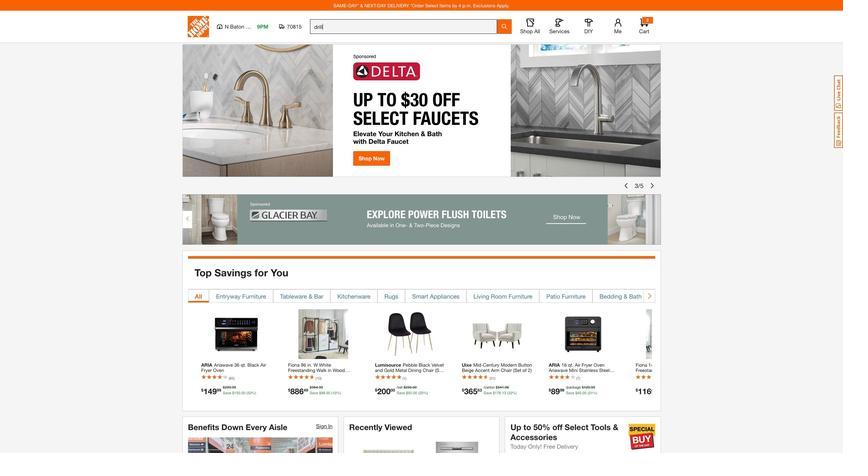 Task type: vqa. For each thing, say whether or not it's contained in the screenshot.
the rightmost LXT®
no



Task type: describe. For each thing, give the bounding box(es) containing it.
special buy logo image
[[629, 424, 655, 450]]

sign in card banner image
[[188, 438, 333, 453]]

previous slide image
[[624, 183, 629, 188]]

fiona 96 in. w white freestanding walk in wood closet system with metal frame image
[[298, 309, 348, 359]]

16 qt. air fryer oven ariawave mini stainless steel with rotating rotisserie image
[[559, 309, 609, 359]]

mid-century modern button beige accent arm chair (set of 2) image
[[472, 309, 522, 359]]

pebble black velvet and gold metal dining chair (set of 2) image
[[385, 309, 435, 359]]

fiona 143 in. w white freestanding walk in wood closet system with metal frame image
[[646, 309, 696, 359]]

next slide image
[[649, 183, 655, 188]]

live chat image
[[834, 75, 843, 111]]



Task type: locate. For each thing, give the bounding box(es) containing it.
ariawave 36 qt. black air fryer oven image
[[211, 309, 261, 359]]

next arrow image
[[647, 293, 652, 299]]

classic biscuit beige upholstered dining accent bench with tufted back (53" w) image
[[357, 439, 420, 453]]

24 in. fingerprint resistant stainless steel top control built-in tall tub dishwasher with dual power filtration, 47 dba image
[[425, 439, 488, 453]]

feedback link image
[[834, 112, 843, 148]]

What can we help you find today? search field
[[314, 20, 497, 34]]

the home depot logo image
[[188, 16, 209, 37]]



